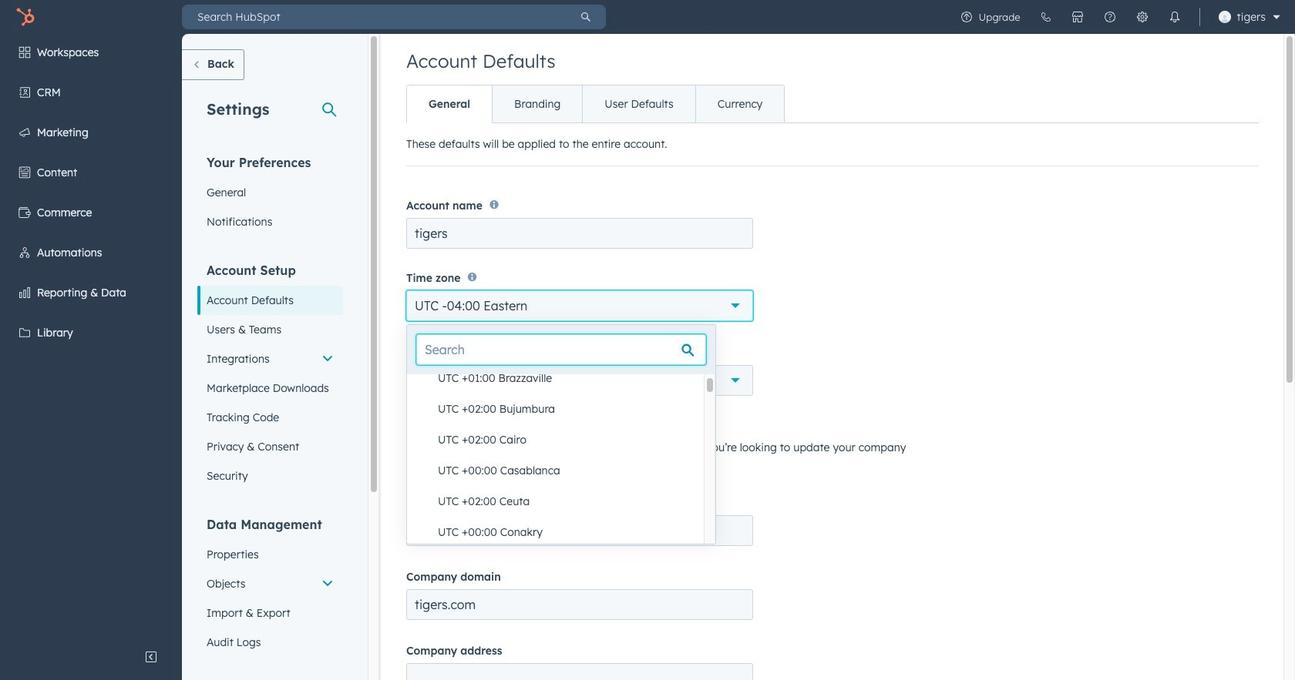 Task type: describe. For each thing, give the bounding box(es) containing it.
your preferences element
[[197, 154, 343, 237]]

1 horizontal spatial menu
[[950, 0, 1286, 34]]

notifications image
[[1168, 11, 1181, 23]]

settings image
[[1136, 11, 1148, 23]]

marketplaces image
[[1071, 11, 1083, 23]]

0 horizontal spatial menu
[[0, 34, 182, 642]]

account setup element
[[197, 262, 343, 491]]

Search search field
[[416, 335, 706, 365]]



Task type: vqa. For each thing, say whether or not it's contained in the screenshot.
Search SEARCH FIELD
yes



Task type: locate. For each thing, give the bounding box(es) containing it.
None text field
[[406, 664, 753, 681]]

Search HubSpot search field
[[182, 5, 566, 29]]

howard n/a image
[[1218, 11, 1231, 23]]

list box
[[407, 24, 704, 681]]

menu
[[950, 0, 1286, 34], [0, 34, 182, 642]]

help image
[[1104, 11, 1116, 23]]

data management element
[[197, 516, 343, 658]]

None field
[[407, 24, 715, 681]]

None text field
[[406, 218, 753, 249], [406, 516, 753, 547], [406, 590, 753, 621], [406, 218, 753, 249], [406, 516, 753, 547], [406, 590, 753, 621]]

navigation
[[406, 85, 785, 123]]



